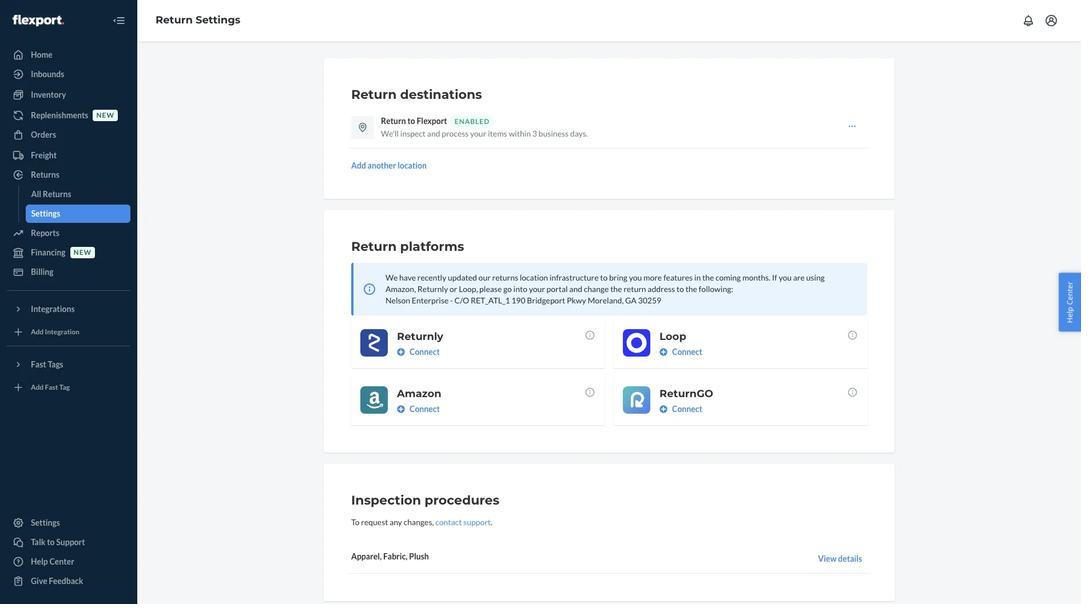 Task type: describe. For each thing, give the bounding box(es) containing it.
give feedback button
[[7, 573, 130, 591]]

close navigation image
[[112, 14, 126, 27]]

orders link
[[7, 126, 130, 144]]

add integration
[[31, 328, 80, 337]]

we'll
[[381, 129, 399, 139]]

or
[[450, 284, 458, 294]]

help center link
[[7, 553, 130, 572]]

connect link
[[660, 404, 858, 416]]

view details button
[[819, 554, 863, 565]]

inventory link
[[7, 86, 130, 104]]

in
[[695, 273, 701, 283]]

support
[[56, 538, 85, 548]]

ret_atl_1
[[471, 296, 510, 306]]

add another location button
[[351, 160, 427, 172]]

plus circle image inside connect 'link'
[[660, 406, 668, 414]]

talk to support button
[[7, 534, 130, 552]]

0 horizontal spatial the
[[611, 284, 622, 294]]

plus circle image
[[660, 349, 668, 357]]

return for return destinations
[[351, 87, 397, 102]]

connect for returnly
[[410, 347, 440, 357]]

return
[[624, 284, 646, 294]]

inventory
[[31, 90, 66, 100]]

items
[[488, 129, 507, 139]]

fabric,
[[383, 552, 408, 562]]

nelson
[[386, 296, 410, 306]]

0 horizontal spatial and
[[427, 129, 440, 139]]

plush
[[409, 552, 429, 562]]

following:
[[699, 284, 734, 294]]

return to flexport
[[381, 116, 447, 126]]

address
[[648, 284, 675, 294]]

we have recently updated our returns location infrastructure to bring you more features in the coming months. if you are using amazon, returnly or loop, please go into your portal and change the return address to the following: nelson enterprise - c/o ret_atl_1 190 bridgeport pkwy moreland, ga 30259
[[386, 273, 825, 306]]

freight link
[[7, 147, 130, 165]]

1 horizontal spatial the
[[686, 284, 698, 294]]

add for add fast tag
[[31, 384, 44, 392]]

talk
[[31, 538, 45, 548]]

returngo
[[660, 388, 714, 401]]

give
[[31, 577, 47, 587]]

apparel, fabric, plush
[[351, 552, 429, 562]]

fast tags button
[[7, 356, 130, 374]]

we'll inspect and process your items within 3 business days.
[[381, 129, 588, 139]]

1 vertical spatial returnly
[[397, 331, 444, 343]]

give feedback
[[31, 577, 83, 587]]

connect inside connect 'link'
[[672, 405, 703, 414]]

and inside we have recently updated our returns location infrastructure to bring you more features in the coming months. if you are using amazon, returnly or loop, please go into your portal and change the return address to the following: nelson enterprise - c/o ret_atl_1 190 bridgeport pkwy moreland, ga 30259
[[570, 284, 583, 294]]

open notifications image
[[1022, 14, 1036, 27]]

connect button for loop
[[660, 347, 703, 358]]

enterprise
[[412, 296, 449, 306]]

details
[[839, 555, 863, 564]]

flexport
[[417, 116, 447, 126]]

help center inside help center link
[[31, 557, 74, 567]]

2 you from the left
[[779, 273, 792, 283]]

view
[[819, 555, 837, 564]]

c/o
[[455, 296, 469, 306]]

help center button
[[1060, 273, 1082, 332]]

loop,
[[459, 284, 478, 294]]

contact support link
[[436, 518, 491, 528]]

bridgeport
[[527, 296, 566, 306]]

tags
[[48, 360, 63, 370]]

inbounds link
[[7, 65, 130, 84]]

1 vertical spatial settings link
[[7, 515, 130, 533]]

add fast tag
[[31, 384, 70, 392]]

amazon,
[[386, 284, 416, 294]]

add another location
[[351, 161, 427, 171]]

connect for loop
[[672, 347, 703, 357]]

all returns
[[31, 189, 71, 199]]

inspection
[[351, 493, 421, 509]]

3
[[533, 129, 537, 139]]

returns inside "link"
[[43, 189, 71, 199]]

tag
[[59, 384, 70, 392]]

home link
[[7, 46, 130, 64]]

reports link
[[7, 224, 130, 243]]

return for return to flexport
[[381, 116, 406, 126]]

if
[[773, 273, 778, 283]]

new for financing
[[74, 249, 92, 257]]

amazon
[[397, 388, 442, 401]]

billing link
[[7, 263, 130, 282]]

new for replenishments
[[96, 111, 114, 120]]

0 vertical spatial returns
[[31, 170, 59, 180]]

go
[[504, 284, 512, 294]]

updated
[[448, 273, 477, 283]]

portal
[[547, 284, 568, 294]]

connect button for returnly
[[397, 347, 440, 358]]

process
[[442, 129, 469, 139]]

are
[[794, 273, 805, 283]]

inspect
[[401, 129, 426, 139]]

loop
[[660, 331, 687, 343]]

your inside we have recently updated our returns location infrastructure to bring you more features in the coming months. if you are using amazon, returnly or loop, please go into your portal and change the return address to the following: nelson enterprise - c/o ret_atl_1 190 bridgeport pkwy moreland, ga 30259
[[529, 284, 545, 294]]

change
[[584, 284, 609, 294]]

within
[[509, 129, 531, 139]]

return for return platforms
[[351, 239, 397, 255]]

returns link
[[7, 166, 130, 184]]



Task type: vqa. For each thing, say whether or not it's contained in the screenshot.
FEFO to the top
no



Task type: locate. For each thing, give the bounding box(es) containing it.
location
[[398, 161, 427, 171], [520, 273, 548, 283]]

integrations button
[[7, 300, 130, 319]]

0 horizontal spatial location
[[398, 161, 427, 171]]

to right talk
[[47, 538, 55, 548]]

center
[[1065, 282, 1076, 305], [49, 557, 74, 567]]

plus circle image for returnly
[[397, 349, 405, 357]]

features
[[664, 273, 693, 283]]

you right if
[[779, 273, 792, 283]]

orders
[[31, 130, 56, 140]]

connect down returngo
[[672, 405, 703, 414]]

0 vertical spatial fast
[[31, 360, 46, 370]]

return for return settings
[[156, 14, 193, 26]]

the right the in
[[703, 273, 714, 283]]

plus circle image up amazon
[[397, 349, 405, 357]]

connect down amazon
[[410, 405, 440, 414]]

add left another
[[351, 161, 366, 171]]

location right another
[[398, 161, 427, 171]]

add left integration on the bottom of the page
[[31, 328, 44, 337]]

1 horizontal spatial help
[[1065, 307, 1076, 323]]

2 vertical spatial add
[[31, 384, 44, 392]]

returnly inside we have recently updated our returns location infrastructure to bring you more features in the coming months. if you are using amazon, returnly or loop, please go into your portal and change the return address to the following: nelson enterprise - c/o ret_atl_1 190 bridgeport pkwy moreland, ga 30259
[[418, 284, 448, 294]]

return settings
[[156, 14, 241, 26]]

to
[[408, 116, 415, 126], [601, 273, 608, 283], [677, 284, 684, 294], [47, 538, 55, 548]]

1 horizontal spatial help center
[[1065, 282, 1076, 323]]

any
[[390, 518, 402, 528]]

0 vertical spatial returnly
[[418, 284, 448, 294]]

add fast tag link
[[7, 379, 130, 397]]

apparel,
[[351, 552, 382, 562]]

replenishments
[[31, 110, 88, 120]]

to up change
[[601, 273, 608, 283]]

0 horizontal spatial new
[[74, 249, 92, 257]]

your
[[470, 129, 487, 139], [529, 284, 545, 294]]

months.
[[743, 273, 771, 283]]

0 vertical spatial help center
[[1065, 282, 1076, 323]]

to down features
[[677, 284, 684, 294]]

please
[[480, 284, 502, 294]]

30259
[[638, 296, 662, 306]]

return destinations
[[351, 87, 482, 102]]

0 vertical spatial new
[[96, 111, 114, 120]]

new up orders "link"
[[96, 111, 114, 120]]

your up bridgeport
[[529, 284, 545, 294]]

1 vertical spatial add
[[31, 328, 44, 337]]

talk to support
[[31, 538, 85, 548]]

settings link down "all returns" "link"
[[25, 205, 130, 223]]

platforms
[[400, 239, 464, 255]]

coming
[[716, 273, 741, 283]]

fast inside dropdown button
[[31, 360, 46, 370]]

1 vertical spatial your
[[529, 284, 545, 294]]

add integration link
[[7, 323, 130, 342]]

returnly down recently
[[418, 284, 448, 294]]

to request any changes, contact support .
[[351, 518, 493, 528]]

1 horizontal spatial you
[[779, 273, 792, 283]]

center inside button
[[1065, 282, 1076, 305]]

to inside button
[[47, 538, 55, 548]]

190
[[512, 296, 526, 306]]

0 horizontal spatial help center
[[31, 557, 74, 567]]

location inside add another location button
[[398, 161, 427, 171]]

returns right all
[[43, 189, 71, 199]]

and up pkwy at right
[[570, 284, 583, 294]]

add for add another location
[[351, 161, 366, 171]]

new down reports link on the top left
[[74, 249, 92, 257]]

we
[[386, 273, 398, 283]]

1 vertical spatial and
[[570, 284, 583, 294]]

infrastructure
[[550, 273, 599, 283]]

1 vertical spatial help
[[31, 557, 48, 567]]

1 vertical spatial settings
[[31, 209, 60, 219]]

0 horizontal spatial help
[[31, 557, 48, 567]]

view details
[[819, 555, 863, 564]]

fast
[[31, 360, 46, 370], [45, 384, 58, 392]]

1 vertical spatial help center
[[31, 557, 74, 567]]

fast left tags
[[31, 360, 46, 370]]

return platforms
[[351, 239, 464, 255]]

1 vertical spatial fast
[[45, 384, 58, 392]]

0 vertical spatial your
[[470, 129, 487, 139]]

connect for amazon
[[410, 405, 440, 414]]

and down the flexport
[[427, 129, 440, 139]]

days.
[[571, 129, 588, 139]]

1 you from the left
[[629, 273, 642, 283]]

1 vertical spatial location
[[520, 273, 548, 283]]

the down bring
[[611, 284, 622, 294]]

help center
[[1065, 282, 1076, 323], [31, 557, 74, 567]]

our
[[479, 273, 491, 283]]

2 vertical spatial settings
[[31, 519, 60, 528]]

your down enabled
[[470, 129, 487, 139]]

all
[[31, 189, 41, 199]]

returns
[[492, 273, 519, 283]]

add down fast tags
[[31, 384, 44, 392]]

moreland,
[[588, 296, 624, 306]]

connect button
[[397, 347, 440, 358], [660, 347, 703, 358], [397, 404, 440, 416]]

inbounds
[[31, 69, 64, 79]]

help center inside help center button
[[1065, 282, 1076, 323]]

pkwy
[[567, 296, 586, 306]]

open account menu image
[[1045, 14, 1059, 27]]

home
[[31, 50, 53, 60]]

0 vertical spatial and
[[427, 129, 440, 139]]

connect down loop
[[672, 347, 703, 357]]

0 horizontal spatial your
[[470, 129, 487, 139]]

you up the "return"
[[629, 273, 642, 283]]

return settings link
[[156, 14, 241, 26]]

plus circle image for amazon
[[397, 406, 405, 414]]

have
[[400, 273, 416, 283]]

add inside button
[[351, 161, 366, 171]]

fast left tag
[[45, 384, 58, 392]]

billing
[[31, 267, 54, 277]]

business
[[539, 129, 569, 139]]

contact
[[436, 518, 462, 528]]

to
[[351, 518, 360, 528]]

1 horizontal spatial location
[[520, 273, 548, 283]]

changes,
[[404, 518, 434, 528]]

freight
[[31, 151, 57, 160]]

procedures
[[425, 493, 500, 509]]

1 vertical spatial center
[[49, 557, 74, 567]]

bring
[[610, 273, 628, 283]]

add for add integration
[[31, 328, 44, 337]]

.
[[491, 518, 493, 528]]

1 horizontal spatial new
[[96, 111, 114, 120]]

connect button for amazon
[[397, 404, 440, 416]]

the down the in
[[686, 284, 698, 294]]

returnly down enterprise
[[397, 331, 444, 343]]

all returns link
[[25, 185, 130, 204]]

settings link up support
[[7, 515, 130, 533]]

2 horizontal spatial the
[[703, 273, 714, 283]]

more
[[644, 273, 662, 283]]

-
[[450, 296, 453, 306]]

0 vertical spatial center
[[1065, 282, 1076, 305]]

returnly
[[418, 284, 448, 294], [397, 331, 444, 343]]

another
[[368, 161, 396, 171]]

1 horizontal spatial center
[[1065, 282, 1076, 305]]

connect button down amazon
[[397, 404, 440, 416]]

new
[[96, 111, 114, 120], [74, 249, 92, 257]]

and
[[427, 129, 440, 139], [570, 284, 583, 294]]

1 vertical spatial new
[[74, 249, 92, 257]]

connect button up amazon
[[397, 347, 440, 358]]

connect up amazon
[[410, 347, 440, 357]]

1 vertical spatial returns
[[43, 189, 71, 199]]

using
[[807, 273, 825, 283]]

destinations
[[400, 87, 482, 102]]

plus circle image down amazon
[[397, 406, 405, 414]]

flexport logo image
[[13, 15, 64, 26]]

connect button down loop
[[660, 347, 703, 358]]

0 horizontal spatial center
[[49, 557, 74, 567]]

reports
[[31, 228, 59, 238]]

0 vertical spatial help
[[1065, 307, 1076, 323]]

1 horizontal spatial and
[[570, 284, 583, 294]]

0 horizontal spatial you
[[629, 273, 642, 283]]

settings link
[[25, 205, 130, 223], [7, 515, 130, 533]]

returns down "freight" on the top left
[[31, 170, 59, 180]]

ga
[[626, 296, 637, 306]]

to up 'inspect'
[[408, 116, 415, 126]]

integration
[[45, 328, 80, 337]]

into
[[514, 284, 528, 294]]

plus circle image down returngo
[[660, 406, 668, 414]]

return
[[156, 14, 193, 26], [351, 87, 397, 102], [381, 116, 406, 126], [351, 239, 397, 255]]

help inside button
[[1065, 307, 1076, 323]]

plus circle image
[[397, 349, 405, 357], [397, 406, 405, 414], [660, 406, 668, 414]]

location inside we have recently updated our returns location infrastructure to bring you more features in the coming months. if you are using amazon, returnly or loop, please go into your portal and change the return address to the following: nelson enterprise - c/o ret_atl_1 190 bridgeport pkwy moreland, ga 30259
[[520, 273, 548, 283]]

0 vertical spatial location
[[398, 161, 427, 171]]

recently
[[418, 273, 447, 283]]

location up into
[[520, 273, 548, 283]]

0 vertical spatial add
[[351, 161, 366, 171]]

0 vertical spatial settings
[[196, 14, 241, 26]]

0 vertical spatial settings link
[[25, 205, 130, 223]]

1 horizontal spatial your
[[529, 284, 545, 294]]



